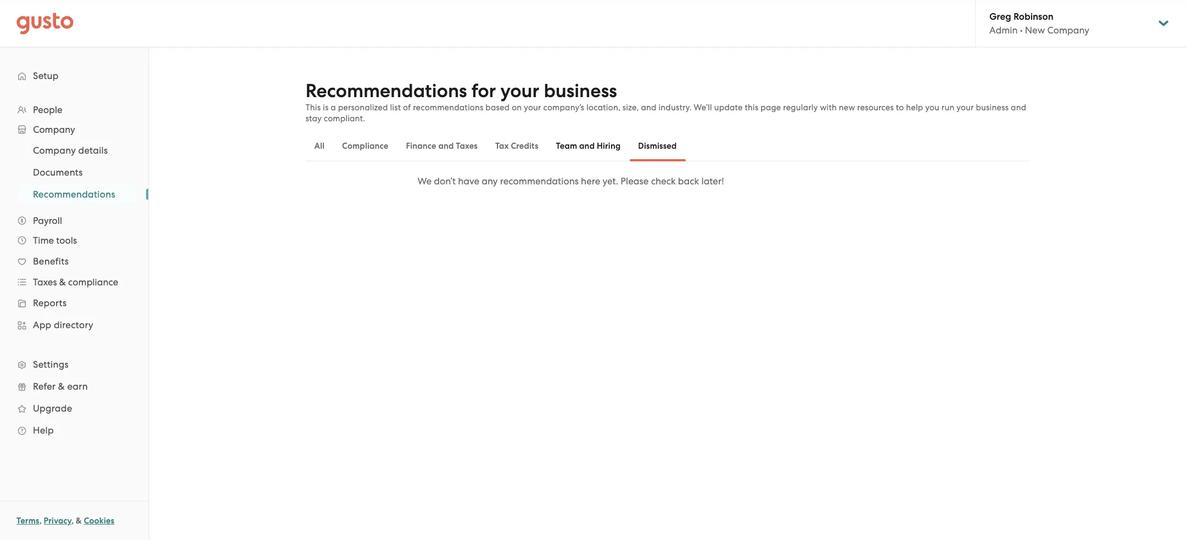 Task type: vqa. For each thing, say whether or not it's contained in the screenshot.
minutes.
no



Task type: locate. For each thing, give the bounding box(es) containing it.
1 vertical spatial business
[[976, 103, 1009, 113]]

your
[[501, 80, 540, 102], [524, 103, 541, 113], [957, 103, 974, 113]]

1 vertical spatial recommendations
[[33, 189, 115, 200]]

greg
[[990, 11, 1011, 23]]

, left privacy link on the left bottom
[[39, 516, 42, 526]]

we
[[418, 176, 432, 187]]

& inside dropdown button
[[59, 277, 66, 288]]

company for company details
[[33, 145, 76, 156]]

taxes up have
[[456, 141, 478, 151]]

based
[[486, 103, 510, 113]]

taxes
[[456, 141, 478, 151], [33, 277, 57, 288]]

check
[[651, 176, 676, 187]]

recommendations
[[413, 103, 484, 113], [500, 176, 579, 187]]

to
[[896, 103, 904, 113]]

0 vertical spatial &
[[59, 277, 66, 288]]

setup
[[33, 70, 59, 81]]

time tools button
[[11, 231, 137, 250]]

recommendations down documents link
[[33, 189, 115, 200]]

1 vertical spatial recommendations
[[500, 176, 579, 187]]

setup link
[[11, 66, 137, 86]]

company down people
[[33, 124, 75, 135]]

recommendations up finance and taxes
[[413, 103, 484, 113]]

compliant.
[[324, 114, 365, 124]]

2 list from the top
[[0, 139, 148, 205]]

people button
[[11, 100, 137, 120]]

all button
[[306, 133, 333, 159]]

tax
[[495, 141, 509, 151]]

0 horizontal spatial taxes
[[33, 277, 57, 288]]

, left the cookies button
[[71, 516, 74, 526]]

1 list from the top
[[0, 100, 148, 442]]

recommendations
[[306, 80, 467, 102], [33, 189, 115, 200]]

0 vertical spatial business
[[544, 80, 617, 102]]

2 vertical spatial company
[[33, 145, 76, 156]]

team and hiring button
[[547, 133, 630, 159]]

and
[[641, 103, 657, 113], [1011, 103, 1027, 113], [438, 141, 454, 151], [579, 141, 595, 151]]

recommendation categories for your business tab list
[[306, 131, 1031, 161]]

this
[[306, 103, 321, 113]]

help
[[33, 425, 54, 436]]

settings link
[[11, 355, 137, 375]]

credits
[[511, 141, 538, 151]]

taxes & compliance button
[[11, 272, 137, 292]]

0 vertical spatial recommendations
[[306, 80, 467, 102]]

recommendations down credits
[[500, 176, 579, 187]]

recommendations for recommendations for your business this is a personalized list of recommendations based on your company's location, size, and industry. we'll update this page regularly with new resources to help you run your business and stay compliant.
[[306, 80, 467, 102]]

company
[[1048, 25, 1090, 36], [33, 124, 75, 135], [33, 145, 76, 156]]

1 horizontal spatial recommendations
[[500, 176, 579, 187]]

0 horizontal spatial recommendations
[[413, 103, 484, 113]]

0 vertical spatial company
[[1048, 25, 1090, 36]]

company inside company details link
[[33, 145, 76, 156]]

tools
[[56, 235, 77, 246]]

any
[[482, 176, 498, 187]]

reports
[[33, 298, 67, 309]]

size,
[[623, 103, 639, 113]]

1 vertical spatial &
[[58, 381, 65, 392]]

robinson
[[1014, 11, 1054, 23]]

regularly
[[783, 103, 818, 113]]

privacy link
[[44, 516, 71, 526]]

company up documents
[[33, 145, 76, 156]]

company inside company "dropdown button"
[[33, 124, 75, 135]]

0 horizontal spatial recommendations
[[33, 189, 115, 200]]

resources
[[857, 103, 894, 113]]

admin
[[990, 25, 1018, 36]]

& for earn
[[58, 381, 65, 392]]

this
[[745, 103, 759, 113]]

0 vertical spatial recommendations
[[413, 103, 484, 113]]

& left the cookies button
[[76, 516, 82, 526]]

back
[[678, 176, 699, 187]]

list containing company details
[[0, 139, 148, 205]]

terms , privacy , & cookies
[[16, 516, 114, 526]]

recommendations inside recommendations for your business this is a personalized list of recommendations based on your company's location, size, and industry. we'll update this page regularly with new resources to help you run your business and stay compliant.
[[306, 80, 467, 102]]

finance and taxes
[[406, 141, 478, 151]]

cookies
[[84, 516, 114, 526]]

&
[[59, 277, 66, 288], [58, 381, 65, 392], [76, 516, 82, 526]]

people
[[33, 104, 62, 115]]

1 , from the left
[[39, 516, 42, 526]]

recommendations for your business this is a personalized list of recommendations based on your company's location, size, and industry. we'll update this page regularly with new resources to help you run your business and stay compliant.
[[306, 80, 1027, 124]]

refer
[[33, 381, 56, 392]]

0 vertical spatial taxes
[[456, 141, 478, 151]]

& up reports link
[[59, 277, 66, 288]]

taxes inside button
[[456, 141, 478, 151]]

business
[[544, 80, 617, 102], [976, 103, 1009, 113]]

0 horizontal spatial ,
[[39, 516, 42, 526]]

business right run
[[976, 103, 1009, 113]]

2 vertical spatial &
[[76, 516, 82, 526]]

business up company's
[[544, 80, 617, 102]]

1 horizontal spatial taxes
[[456, 141, 478, 151]]

cookies button
[[84, 515, 114, 528]]

your up on
[[501, 80, 540, 102]]

compliance
[[68, 277, 118, 288]]

your right run
[[957, 103, 974, 113]]

1 horizontal spatial recommendations
[[306, 80, 467, 102]]

recommendations up list
[[306, 80, 467, 102]]

new
[[1025, 25, 1045, 36]]

help
[[906, 103, 923, 113]]

1 vertical spatial taxes
[[33, 277, 57, 288]]

recommendations inside list
[[33, 189, 115, 200]]

recommendations inside recommendations for your business this is a personalized list of recommendations based on your company's location, size, and industry. we'll update this page regularly with new resources to help you run your business and stay compliant.
[[413, 103, 484, 113]]

company button
[[11, 120, 137, 139]]

list
[[0, 100, 148, 442], [0, 139, 148, 205]]

& left earn on the left bottom of the page
[[58, 381, 65, 392]]

refer & earn link
[[11, 377, 137, 397]]

,
[[39, 516, 42, 526], [71, 516, 74, 526]]

taxes up reports
[[33, 277, 57, 288]]

& for compliance
[[59, 277, 66, 288]]

dismissed button
[[630, 133, 686, 159]]

company right new
[[1048, 25, 1090, 36]]

1 horizontal spatial ,
[[71, 516, 74, 526]]

industry.
[[659, 103, 692, 113]]

1 vertical spatial company
[[33, 124, 75, 135]]



Task type: describe. For each thing, give the bounding box(es) containing it.
tax credits button
[[487, 133, 547, 159]]

refer & earn
[[33, 381, 88, 392]]

don't
[[434, 176, 456, 187]]

stay
[[306, 114, 322, 124]]

finance
[[406, 141, 436, 151]]

run
[[942, 103, 955, 113]]

company details link
[[20, 141, 137, 160]]

documents link
[[20, 163, 137, 182]]

compliance
[[342, 141, 388, 151]]

app directory link
[[11, 315, 137, 335]]

page
[[761, 103, 781, 113]]

directory
[[54, 320, 93, 331]]

new
[[839, 103, 855, 113]]

reports link
[[11, 293, 137, 313]]

terms
[[16, 516, 39, 526]]

is
[[323, 103, 329, 113]]

please
[[621, 176, 649, 187]]

company inside greg robinson admin • new company
[[1048, 25, 1090, 36]]

compliance button
[[333, 133, 397, 159]]

hiring
[[597, 141, 621, 151]]

of
[[403, 103, 411, 113]]

gusto navigation element
[[0, 47, 148, 459]]

all
[[314, 141, 325, 151]]

dismissed
[[638, 141, 677, 151]]

2 , from the left
[[71, 516, 74, 526]]

benefits link
[[11, 252, 137, 271]]

on
[[512, 103, 522, 113]]

company details
[[33, 145, 108, 156]]

location,
[[587, 103, 621, 113]]

benefits
[[33, 256, 69, 267]]

•
[[1020, 25, 1023, 36]]

taxes & compliance
[[33, 277, 118, 288]]

tax credits
[[495, 141, 538, 151]]

finance and taxes button
[[397, 133, 487, 159]]

time
[[33, 235, 54, 246]]

1 horizontal spatial business
[[976, 103, 1009, 113]]

update
[[714, 103, 743, 113]]

upgrade
[[33, 403, 72, 414]]

recommendations for recommendations
[[33, 189, 115, 200]]

app directory
[[33, 320, 93, 331]]

we don't have any recommendations here yet. please check back later!
[[418, 176, 724, 187]]

payroll
[[33, 215, 62, 226]]

home image
[[16, 12, 74, 34]]

recommendations link
[[20, 185, 137, 204]]

for
[[472, 80, 496, 102]]

earn
[[67, 381, 88, 392]]

your right on
[[524, 103, 541, 113]]

company for company
[[33, 124, 75, 135]]

0 horizontal spatial business
[[544, 80, 617, 102]]

we'll
[[694, 103, 712, 113]]

yet.
[[603, 176, 618, 187]]

personalized
[[338, 103, 388, 113]]

app
[[33, 320, 51, 331]]

greg robinson admin • new company
[[990, 11, 1090, 36]]

list
[[390, 103, 401, 113]]

here
[[581, 176, 600, 187]]

payroll button
[[11, 211, 137, 231]]

help link
[[11, 421, 137, 440]]

terms link
[[16, 516, 39, 526]]

a
[[331, 103, 336, 113]]

time tools
[[33, 235, 77, 246]]

with
[[820, 103, 837, 113]]

taxes inside dropdown button
[[33, 277, 57, 288]]

later!
[[702, 176, 724, 187]]

team and hiring
[[556, 141, 621, 151]]

details
[[78, 145, 108, 156]]

list containing people
[[0, 100, 148, 442]]

privacy
[[44, 516, 71, 526]]

documents
[[33, 167, 83, 178]]

upgrade link
[[11, 399, 137, 418]]

company's
[[543, 103, 585, 113]]

settings
[[33, 359, 69, 370]]

have
[[458, 176, 480, 187]]

you
[[926, 103, 940, 113]]



